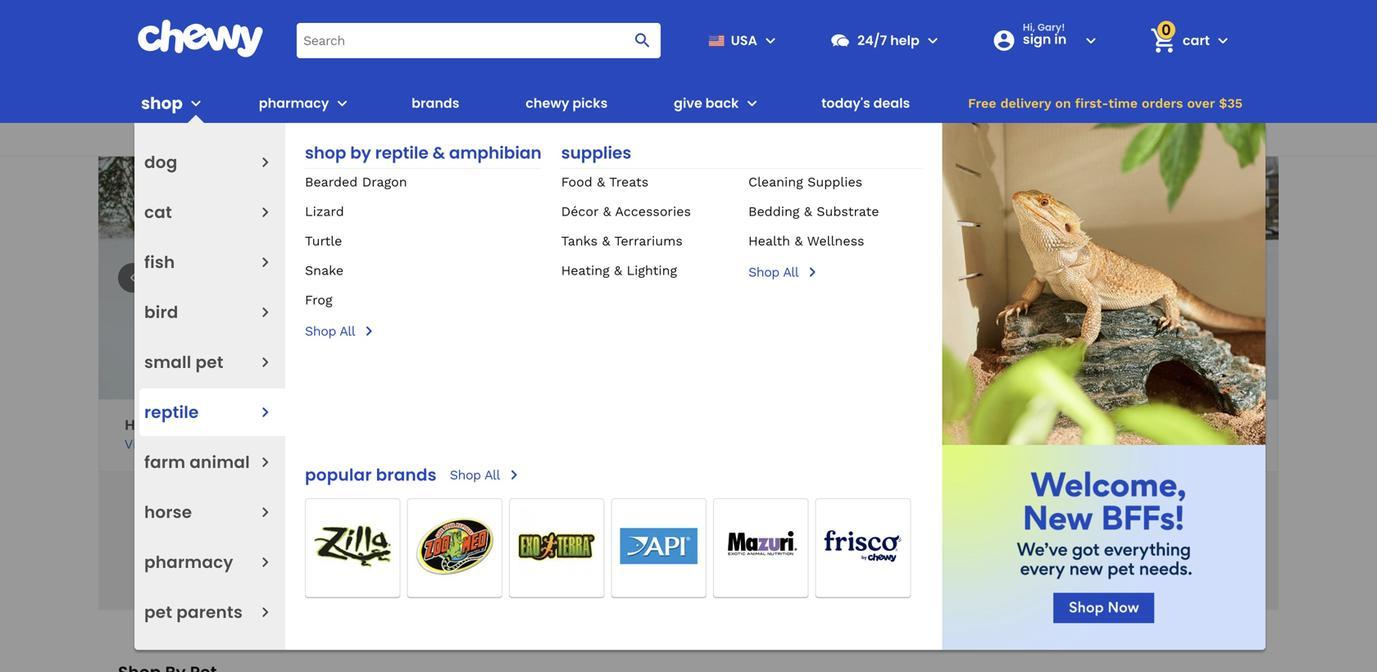 Task type: describe. For each thing, give the bounding box(es) containing it.
tanks
[[561, 233, 598, 249]]

& for heating & lighting
[[614, 263, 622, 278]]

2 vertical spatial all
[[484, 467, 500, 483]]

1 vertical spatial pharmacy menu image
[[255, 552, 275, 573]]

small pet link
[[144, 344, 224, 380]]

bearded dragon
[[305, 174, 407, 190]]

pet
[[158, 437, 178, 452]]

lizard
[[305, 204, 344, 219]]

free delivery on first-time orders over $35
[[968, 96, 1243, 111]]

décor
[[561, 204, 599, 219]]

profile
[[182, 437, 222, 452]]

shop for shop by reptile & amphibian link
[[305, 141, 346, 164]]

zoo med image
[[408, 499, 502, 593]]

chewy for chewy pharmacy shop now
[[1009, 416, 1056, 434]]

farm
[[144, 451, 186, 474]]

today's deals
[[822, 94, 910, 112]]

bearded dragon link
[[305, 174, 407, 190]]

frog
[[305, 292, 332, 308]]

brands
[[412, 94, 460, 112]]

shop
[[141, 92, 183, 115]]

shop by reptile & amphibian link
[[305, 141, 542, 169]]

order*
[[717, 130, 761, 148]]

give back link
[[667, 84, 739, 123]]

pet inside "link"
[[196, 351, 224, 374]]

snake
[[305, 263, 344, 278]]

cart menu image
[[1213, 31, 1233, 50]]

cleaning
[[749, 174, 803, 190]]

supplies
[[808, 174, 863, 190]]

frisco image
[[816, 499, 910, 593]]

24/7
[[858, 31, 887, 49]]

40% off your first autoship order of fresh nom nom food* shop now. image
[[98, 472, 1279, 610]]

bird menu image
[[255, 302, 275, 323]]

brands
[[376, 464, 437, 487]]

help menu image
[[923, 31, 943, 50]]

view
[[125, 437, 154, 452]]

first-
[[1075, 96, 1109, 111]]

hi, gary! view pet profile
[[125, 416, 222, 452]]

fish link
[[144, 244, 175, 280]]

amphibian
[[449, 141, 542, 164]]

Search text field
[[297, 23, 661, 58]]

brands link
[[405, 84, 466, 123]]

pharmacy link for the bottommost pharmacy menu icon
[[144, 544, 233, 580]]

2 vertical spatial shop all link
[[450, 465, 524, 485]]

shop for the bottommost shop all link
[[450, 467, 481, 483]]

fish
[[144, 251, 175, 274]]

first
[[688, 130, 714, 148]]

cleaning supplies link
[[749, 174, 863, 190]]

lizard link
[[305, 204, 344, 219]]

heating & lighting link
[[561, 263, 677, 278]]

give
[[674, 94, 702, 112]]

time
[[1109, 96, 1138, 111]]

pet parents
[[144, 601, 243, 624]]

reptile link
[[144, 394, 199, 430]]

egift
[[547, 130, 579, 148]]

& for tanks & terrariums
[[602, 233, 610, 249]]

small
[[144, 351, 191, 374]]

substrate
[[817, 204, 879, 219]]

on
[[1055, 96, 1071, 111]]

0 vertical spatial pharmacy
[[259, 94, 329, 112]]

mmp reptile - mazuri image
[[714, 499, 808, 593]]

terrariums
[[614, 233, 683, 249]]

items image
[[1149, 26, 1178, 55]]

& for food & treats
[[597, 174, 605, 190]]

heating
[[561, 263, 610, 278]]

delivery
[[1001, 96, 1051, 111]]

24/7 help link
[[823, 21, 920, 60]]

welcome
[[792, 130, 858, 148]]

chewy for chewy picks
[[526, 94, 569, 112]]

0 vertical spatial shop all
[[749, 264, 799, 280]]

$20 egift card with $49+ first order* use welcome
[[519, 130, 858, 148]]

parents
[[176, 601, 243, 624]]

heating & lighting
[[561, 263, 677, 278]]

$35
[[1219, 96, 1243, 111]]

orders
[[1142, 96, 1183, 111]]

$49+
[[649, 130, 684, 148]]

cart
[[1183, 31, 1210, 49]]

& for décor & accessories
[[603, 204, 611, 219]]

snake link
[[305, 263, 344, 278]]

give back menu image
[[742, 93, 762, 113]]

horse link
[[144, 494, 192, 530]]

cat link
[[144, 194, 172, 230]]

small pet
[[144, 351, 224, 374]]

0 horizontal spatial pharmacy
[[144, 551, 233, 574]]

shop for top shop all link
[[749, 264, 780, 280]]

dog menu image
[[255, 152, 275, 173]]

cleaning supplies
[[749, 174, 863, 190]]

1 vertical spatial shop all link
[[305, 321, 542, 341]]

0 horizontal spatial shop all
[[305, 323, 355, 339]]

account menu image
[[1081, 31, 1101, 50]]

give back
[[674, 94, 739, 112]]

dragon
[[362, 174, 407, 190]]

back
[[706, 94, 739, 112]]

0 horizontal spatial pet
[[144, 601, 172, 624]]

small pet menu image
[[255, 352, 275, 373]]

hi, for sign in
[[1023, 20, 1035, 34]]

treats
[[609, 174, 649, 190]]

accessories
[[615, 204, 691, 219]]

dog
[[144, 151, 177, 174]]



Task type: locate. For each thing, give the bounding box(es) containing it.
bedding & substrate
[[749, 204, 879, 219]]

0 horizontal spatial all
[[340, 323, 355, 339]]

now
[[1045, 437, 1072, 452]]

cat menu image
[[255, 202, 275, 223]]

0 vertical spatial pet
[[196, 351, 224, 374]]

bird link
[[144, 294, 178, 330]]

chewy inside site banner
[[526, 94, 569, 112]]

pharmacy menu image
[[332, 93, 352, 113], [255, 552, 275, 573]]

today's
[[822, 94, 870, 112]]

shop inside chewy pharmacy shop now
[[1009, 437, 1041, 452]]

0
[[1162, 19, 1171, 40]]

pharmacy up dog menu icon
[[259, 94, 329, 112]]

0 horizontal spatial pharmacy menu image
[[255, 552, 275, 573]]

shop all down health
[[749, 264, 799, 280]]

farm animal link
[[144, 444, 250, 480]]

1 vertical spatial pharmacy
[[144, 551, 233, 574]]

exo terra image
[[510, 499, 604, 593]]

pharmacy up pet parents on the bottom left of the page
[[144, 551, 233, 574]]

gary! inside hi, gary! view pet profile
[[147, 416, 184, 434]]

chewy up egift
[[526, 94, 569, 112]]

supplies
[[561, 141, 632, 164]]

deals
[[874, 94, 910, 112]]

0 horizontal spatial pharmacy link
[[144, 544, 233, 580]]

food & treats link
[[561, 174, 649, 190]]

0 vertical spatial pharmacy menu image
[[332, 93, 352, 113]]

Product search field
[[297, 23, 661, 58]]

api image
[[612, 499, 706, 593]]

reptile menu image
[[255, 402, 275, 423]]

pharmacy menu image up pet parents menu image on the bottom left
[[255, 552, 275, 573]]

hi, for view pet profile
[[125, 416, 143, 434]]

gary! for in
[[1038, 20, 1065, 34]]

0 vertical spatial chewy
[[526, 94, 569, 112]]

& for bedding & substrate
[[804, 204, 812, 219]]

2 horizontal spatial shop all
[[749, 264, 799, 280]]

1 horizontal spatial pharmacy link
[[252, 84, 329, 123]]

1 horizontal spatial hi,
[[1023, 20, 1035, 34]]

usa
[[731, 31, 758, 49]]

farm animal
[[144, 451, 250, 474]]

turtle
[[305, 233, 342, 249]]

chewy
[[526, 94, 569, 112], [1009, 416, 1056, 434]]

1 vertical spatial pet
[[144, 601, 172, 624]]

by
[[350, 141, 371, 164]]

shop button
[[141, 84, 206, 123]]

with
[[617, 130, 646, 148]]

& up health & wellness
[[804, 204, 812, 219]]

health
[[749, 233, 790, 249]]

horse
[[144, 501, 192, 524]]

1 vertical spatial all
[[340, 323, 355, 339]]

health & wellness link
[[749, 233, 864, 249]]

pharmacy link for the topmost pharmacy menu icon
[[252, 84, 329, 123]]

hi, gary! sign in
[[1023, 20, 1067, 48]]

shop right the brands
[[450, 467, 481, 483]]

pet
[[196, 351, 224, 374], [144, 601, 172, 624]]

gary! up the pet
[[147, 416, 184, 434]]

lighting
[[627, 263, 677, 278]]

bedding
[[749, 204, 800, 219]]

pet right small
[[196, 351, 224, 374]]

reptile
[[144, 401, 199, 424]]

horse menu image
[[255, 502, 275, 523]]

1 vertical spatial hi,
[[125, 416, 143, 434]]

pet left parents
[[144, 601, 172, 624]]

use
[[764, 130, 789, 148]]

picks
[[573, 94, 608, 112]]

chewy pharmacy shop now
[[1009, 416, 1130, 452]]

pet parents menu image
[[255, 602, 275, 623]]

wellness
[[807, 233, 864, 249]]

1 vertical spatial pharmacy link
[[144, 544, 233, 580]]

cat
[[144, 201, 172, 224]]

all up zoo med image
[[484, 467, 500, 483]]

gary! inside hi, gary! sign in
[[1038, 20, 1065, 34]]

décor & accessories
[[561, 204, 691, 219]]

health & wellness
[[749, 233, 864, 249]]

tanks & terrariums
[[561, 233, 683, 249]]

pharmacy
[[1060, 416, 1130, 434]]

shop all link
[[749, 262, 923, 282], [305, 321, 542, 341], [450, 465, 524, 485]]

0 vertical spatial shop all link
[[749, 262, 923, 282]]

help
[[890, 31, 920, 49]]

1 horizontal spatial all
[[484, 467, 500, 483]]

chewy inside chewy pharmacy shop now
[[1009, 416, 1056, 434]]

& right food
[[597, 174, 605, 190]]

fish menu image
[[255, 252, 275, 273]]

pharmacy link up pet parents on the bottom left of the page
[[144, 544, 233, 580]]

0 horizontal spatial chewy
[[526, 94, 569, 112]]

& down tanks & terrariums
[[614, 263, 622, 278]]

supplies link
[[561, 141, 923, 169]]

today's deals link
[[815, 84, 917, 123]]

food
[[561, 174, 593, 190]]

frog link
[[305, 292, 332, 308]]

shop down frog link
[[305, 323, 336, 339]]

popular
[[305, 464, 372, 487]]

2 horizontal spatial all
[[783, 264, 799, 280]]

pharmacy link up dog menu icon
[[252, 84, 329, 123]]

menu image
[[761, 31, 780, 50]]

menu image
[[186, 93, 206, 113]]

shop left now
[[1009, 437, 1041, 452]]

1 horizontal spatial gary!
[[1038, 20, 1065, 34]]

free delivery on first-time orders over $35 button
[[963, 84, 1248, 123]]

zilla image
[[306, 499, 400, 593]]

turtle link
[[305, 233, 342, 249]]

2 vertical spatial shop all
[[450, 467, 500, 483]]

1 vertical spatial shop all
[[305, 323, 355, 339]]

& right health
[[795, 233, 803, 249]]

0 vertical spatial gary!
[[1038, 20, 1065, 34]]

1 vertical spatial gary!
[[147, 416, 184, 434]]

sign
[[1023, 30, 1051, 48]]

gary! for pet
[[147, 416, 184, 434]]

shop all right the brands
[[450, 467, 500, 483]]

shop down health
[[749, 264, 780, 280]]

hi, inside hi, gary! view pet profile
[[125, 416, 143, 434]]

free
[[968, 96, 997, 111]]

food & treats
[[561, 174, 649, 190]]

1 horizontal spatial shop all
[[450, 467, 500, 483]]

& for health & wellness
[[795, 233, 803, 249]]

shop for the middle shop all link
[[305, 323, 336, 339]]

24/7 help
[[858, 31, 920, 49]]

shop all down frog link
[[305, 323, 355, 339]]

& right tanks
[[602, 233, 610, 249]]

0 horizontal spatial gary!
[[147, 416, 184, 434]]

pharmacy link
[[252, 84, 329, 123], [144, 544, 233, 580]]

usa button
[[702, 21, 780, 60]]

$20 egift card with $49+ first order* use welcome link
[[0, 123, 1377, 157]]

card
[[582, 130, 614, 148]]

hi, up view
[[125, 416, 143, 434]]

pharmacy menu image up by on the left of page
[[332, 93, 352, 113]]

& right décor
[[603, 204, 611, 219]]

over
[[1187, 96, 1215, 111]]

chewy support image
[[830, 30, 851, 51]]

all down health & wellness "link"
[[783, 264, 799, 280]]

0 vertical spatial hi,
[[1023, 20, 1035, 34]]

all down snake link
[[340, 323, 355, 339]]

hi, left in
[[1023, 20, 1035, 34]]

0 vertical spatial pharmacy link
[[252, 84, 329, 123]]

gary! left the 'account menu' icon at the top of page
[[1038, 20, 1065, 34]]

0 horizontal spatial hi,
[[125, 416, 143, 434]]

1 vertical spatial chewy
[[1009, 416, 1056, 434]]

adventure awaits. everything your on-the-go dog needs. shop active dog now. image
[[98, 157, 1279, 399]]

1 horizontal spatial pet
[[196, 351, 224, 374]]

1 horizontal spatial chewy
[[1009, 416, 1056, 434]]

chewy up now
[[1009, 416, 1056, 434]]

chewy home image
[[137, 20, 264, 57]]

shop by reptile & amphibian
[[305, 141, 542, 164]]

dog link
[[144, 144, 177, 180]]

hi, inside hi, gary! sign in
[[1023, 20, 1035, 34]]

&
[[433, 141, 445, 164], [597, 174, 605, 190], [603, 204, 611, 219], [804, 204, 812, 219], [602, 233, 610, 249], [795, 233, 803, 249], [614, 263, 622, 278]]

submit search image
[[633, 31, 653, 50]]

shop up bearded
[[305, 141, 346, 164]]

& right reptile
[[433, 141, 445, 164]]

farm animal menu image
[[255, 452, 275, 473]]

pet parents link
[[144, 594, 243, 630]]

in
[[1055, 30, 1067, 48]]

site banner
[[0, 0, 1377, 650]]

shop
[[305, 141, 346, 164], [749, 264, 780, 280], [305, 323, 336, 339], [1009, 437, 1041, 452], [450, 467, 481, 483]]

1 horizontal spatial pharmacy menu image
[[332, 93, 352, 113]]

bedding & substrate link
[[749, 204, 879, 219]]

bird
[[144, 301, 178, 324]]

1 horizontal spatial pharmacy
[[259, 94, 329, 112]]

0 vertical spatial all
[[783, 264, 799, 280]]



Task type: vqa. For each thing, say whether or not it's contained in the screenshot.
great at the bottom left of the page
no



